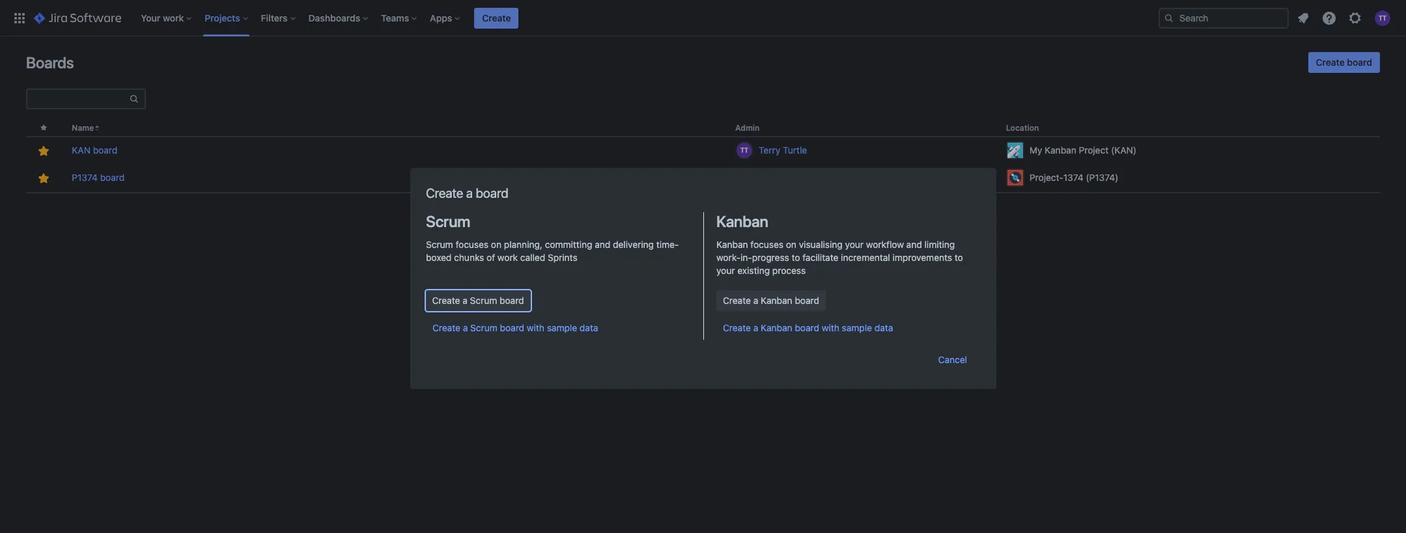 Task type: vqa. For each thing, say whether or not it's contained in the screenshot.
Kanban Focuses On Visualising Your Workflow And Limiting Work-In-Progress To Facilitate Incremental Improvements To Your Existing Process
yes



Task type: locate. For each thing, give the bounding box(es) containing it.
kan
[[72, 145, 91, 156]]

data for create a kanban board with sample data
[[874, 322, 893, 333]]

create board
[[1316, 57, 1372, 68]]

on
[[491, 239, 501, 250], [786, 239, 796, 250]]

1 with from the left
[[527, 322, 544, 333]]

focuses up chunks
[[455, 239, 488, 250]]

admin
[[735, 123, 760, 133]]

workflow
[[866, 239, 904, 250]]

to
[[791, 252, 800, 263], [954, 252, 963, 263]]

your up "incremental" at the top right
[[845, 239, 863, 250]]

p1374 board link
[[72, 171, 125, 184]]

on up of
[[491, 239, 501, 250]]

focuses inside scrum focuses on planning, committing and delivering time- boxed chunks of work called sprints
[[455, 239, 488, 250]]

scrum
[[426, 212, 470, 230], [426, 239, 453, 250], [470, 295, 497, 306], [470, 322, 497, 333]]

kanban
[[1045, 145, 1076, 156], [716, 212, 768, 230], [716, 239, 748, 250], [760, 295, 792, 306], [760, 322, 792, 333]]

0 horizontal spatial sample
[[547, 322, 577, 333]]

create inside primary element
[[482, 12, 511, 23]]

0 horizontal spatial on
[[491, 239, 501, 250]]

0 horizontal spatial to
[[791, 252, 800, 263]]

to down limiting
[[954, 252, 963, 263]]

create
[[482, 12, 511, 23], [1316, 57, 1345, 68], [426, 185, 463, 200], [432, 295, 460, 306], [723, 295, 751, 306], [432, 322, 460, 333], [723, 322, 751, 333]]

a for create a kanban board
[[753, 295, 758, 306]]

create a scrum board
[[432, 295, 524, 306]]

kanban down create a kanban board "button"
[[760, 322, 792, 333]]

star kan board image
[[36, 143, 52, 159]]

a for create a board
[[466, 185, 472, 200]]

board inside kan board link
[[93, 145, 117, 156]]

2 on from the left
[[786, 239, 796, 250]]

1 horizontal spatial to
[[954, 252, 963, 263]]

create button
[[474, 7, 519, 28]]

your down the work-
[[716, 265, 735, 276]]

with
[[527, 322, 544, 333], [821, 322, 839, 333]]

a down create a scrum board button on the bottom
[[463, 322, 468, 333]]

project-1374 (p1374)
[[1030, 172, 1119, 183]]

2 and from the left
[[906, 239, 922, 250]]

scrum focuses on planning, committing and delivering time- boxed chunks of work called sprints
[[426, 239, 679, 263]]

1 horizontal spatial with
[[821, 322, 839, 333]]

kanban focuses on visualising your workflow and limiting work-in-progress to facilitate incremental improvements to your existing process
[[716, 239, 963, 276]]

boards details element
[[26, 120, 1380, 194]]

scrum up boxed
[[426, 239, 453, 250]]

2 sample from the left
[[842, 322, 872, 333]]

on inside kanban focuses on visualising your workflow and limiting work-in-progress to facilitate incremental improvements to your existing process
[[786, 239, 796, 250]]

create for create a scrum board with sample data
[[432, 322, 460, 333]]

1 vertical spatial your
[[716, 265, 735, 276]]

1 and from the left
[[594, 239, 610, 250]]

my kanban project (kan)
[[1030, 145, 1137, 156]]

board inside create board button
[[1347, 57, 1372, 68]]

sample
[[547, 322, 577, 333], [842, 322, 872, 333]]

2 focuses from the left
[[750, 239, 783, 250]]

create a kanban board with sample data
[[723, 322, 893, 333]]

1 focuses from the left
[[455, 239, 488, 250]]

0 horizontal spatial and
[[594, 239, 610, 250]]

and left delivering
[[594, 239, 610, 250]]

1 sample from the left
[[547, 322, 577, 333]]

create a board
[[426, 185, 508, 200]]

p1374
[[72, 172, 98, 183]]

facilitate
[[802, 252, 838, 263]]

0 horizontal spatial with
[[527, 322, 544, 333]]

boards
[[26, 53, 74, 72]]

and up improvements
[[906, 239, 922, 250]]

create a scrum board with sample data
[[432, 322, 598, 333]]

focuses up progress
[[750, 239, 783, 250]]

(p1374)
[[1086, 172, 1119, 183]]

create for create a board
[[426, 185, 463, 200]]

a
[[466, 185, 472, 200], [463, 295, 468, 306], [753, 295, 758, 306], [463, 322, 468, 333], [753, 322, 758, 333]]

0 horizontal spatial focuses
[[455, 239, 488, 250]]

jira software image
[[34, 10, 121, 26], [34, 10, 121, 26]]

a down create a kanban board "button"
[[753, 322, 758, 333]]

on up progress
[[786, 239, 796, 250]]

create banner
[[0, 0, 1406, 36]]

kanban inside kanban focuses on visualising your workflow and limiting work-in-progress to facilitate incremental improvements to your existing process
[[716, 239, 748, 250]]

a for create a scrum board with sample data
[[463, 322, 468, 333]]

1 data from the left
[[579, 322, 598, 333]]

process
[[772, 265, 805, 276]]

kanban down process
[[760, 295, 792, 306]]

create a kanban board with sample data button
[[716, 318, 899, 338]]

kanban up the work-
[[716, 239, 748, 250]]

and
[[594, 239, 610, 250], [906, 239, 922, 250]]

a down chunks
[[463, 295, 468, 306]]

1 on from the left
[[491, 239, 501, 250]]

0 horizontal spatial data
[[579, 322, 598, 333]]

1 horizontal spatial on
[[786, 239, 796, 250]]

a inside "button"
[[753, 295, 758, 306]]

with for scrum
[[527, 322, 544, 333]]

focuses inside kanban focuses on visualising your workflow and limiting work-in-progress to facilitate incremental improvements to your existing process
[[750, 239, 783, 250]]

create inside "button"
[[723, 295, 751, 306]]

Search field
[[1159, 7, 1289, 28]]

0 vertical spatial your
[[845, 239, 863, 250]]

data
[[579, 322, 598, 333], [874, 322, 893, 333]]

search image
[[1164, 13, 1174, 23]]

data inside create a kanban board with sample data button
[[874, 322, 893, 333]]

on inside scrum focuses on planning, committing and delivering time- boxed chunks of work called sprints
[[491, 239, 501, 250]]

1 horizontal spatial focuses
[[750, 239, 783, 250]]

to up process
[[791, 252, 800, 263]]

create a kanban board button
[[716, 290, 826, 311]]

1 horizontal spatial data
[[874, 322, 893, 333]]

2 data from the left
[[874, 322, 893, 333]]

kanban inside button
[[760, 322, 792, 333]]

improvements
[[892, 252, 952, 263]]

work-
[[716, 252, 740, 263]]

in-
[[740, 252, 752, 263]]

kan board
[[72, 145, 117, 156]]

with for kanban
[[821, 322, 839, 333]]

board
[[1347, 57, 1372, 68], [93, 145, 117, 156], [100, 172, 125, 183], [475, 185, 508, 200], [500, 295, 524, 306], [795, 295, 819, 306], [500, 322, 524, 333], [795, 322, 819, 333]]

create a scrum board button
[[426, 290, 531, 311]]

name
[[72, 123, 94, 133]]

1 horizontal spatial and
[[906, 239, 922, 250]]

a up chunks
[[466, 185, 472, 200]]

boxed
[[426, 252, 451, 263]]

your
[[845, 239, 863, 250], [716, 265, 735, 276]]

kanban right my
[[1045, 145, 1076, 156]]

committing
[[545, 239, 592, 250]]

1 horizontal spatial sample
[[842, 322, 872, 333]]

create for create
[[482, 12, 511, 23]]

2 to from the left
[[954, 252, 963, 263]]

2 with from the left
[[821, 322, 839, 333]]

focuses for scrum
[[455, 239, 488, 250]]

data inside create a scrum board with sample data button
[[579, 322, 598, 333]]

a down existing
[[753, 295, 758, 306]]

None text field
[[27, 90, 129, 108]]

focuses
[[455, 239, 488, 250], [750, 239, 783, 250]]

sample for create a scrum board with sample data
[[547, 322, 577, 333]]



Task type: describe. For each thing, give the bounding box(es) containing it.
scrum down create a board on the left
[[426, 212, 470, 230]]

primary element
[[8, 0, 1159, 36]]

called
[[520, 252, 545, 263]]

on for scrum
[[491, 239, 501, 250]]

of
[[486, 252, 495, 263]]

create a kanban board
[[723, 295, 819, 306]]

create for create a kanban board
[[723, 295, 751, 306]]

and inside kanban focuses on visualising your workflow and limiting work-in-progress to facilitate incremental improvements to your existing process
[[906, 239, 922, 250]]

time-
[[656, 239, 679, 250]]

scrum up create a scrum board with sample data
[[470, 295, 497, 306]]

limiting
[[924, 239, 955, 250]]

planning,
[[504, 239, 542, 250]]

visualising
[[799, 239, 842, 250]]

project-
[[1030, 172, 1063, 183]]

board inside create a scrum board with sample data button
[[500, 322, 524, 333]]

kanban inside boards details element
[[1045, 145, 1076, 156]]

on for kanban
[[786, 239, 796, 250]]

kan board link
[[72, 144, 117, 157]]

board inside create a scrum board button
[[500, 295, 524, 306]]

board inside p1374 board link
[[100, 172, 125, 183]]

project
[[1079, 145, 1109, 156]]

cancel
[[938, 354, 967, 365]]

location
[[1006, 123, 1039, 133]]

board inside create a kanban board "button"
[[795, 295, 819, 306]]

my
[[1030, 145, 1042, 156]]

sample for create a kanban board with sample data
[[842, 322, 872, 333]]

scrum down create a scrum board button on the bottom
[[470, 322, 497, 333]]

and inside scrum focuses on planning, committing and delivering time- boxed chunks of work called sprints
[[594, 239, 610, 250]]

1 horizontal spatial your
[[845, 239, 863, 250]]

a for create a scrum board
[[463, 295, 468, 306]]

a for create a kanban board with sample data
[[753, 322, 758, 333]]

kanban inside "button"
[[760, 295, 792, 306]]

create for create a scrum board
[[432, 295, 460, 306]]

p1374 board
[[72, 172, 125, 183]]

create a scrum board with sample data button
[[426, 318, 604, 338]]

create for create board
[[1316, 57, 1345, 68]]

0 horizontal spatial your
[[716, 265, 735, 276]]

board inside create a kanban board with sample data button
[[795, 322, 819, 333]]

progress
[[752, 252, 789, 263]]

focuses for kanban
[[750, 239, 783, 250]]

work
[[497, 252, 518, 263]]

chunks
[[454, 252, 484, 263]]

1 to from the left
[[791, 252, 800, 263]]

create for create a kanban board with sample data
[[723, 322, 751, 333]]

cancel link
[[931, 350, 974, 370]]

sprints
[[547, 252, 577, 263]]

scrum inside scrum focuses on planning, committing and delivering time- boxed chunks of work called sprints
[[426, 239, 453, 250]]

existing
[[737, 265, 770, 276]]

delivering
[[613, 239, 654, 250]]

incremental
[[841, 252, 890, 263]]

kanban up in-
[[716, 212, 768, 230]]

(kan)
[[1111, 145, 1137, 156]]

create board button
[[1308, 52, 1380, 73]]

1374
[[1063, 172, 1084, 183]]

data for create a scrum board with sample data
[[579, 322, 598, 333]]

star p1374 board image
[[36, 171, 52, 186]]

name button
[[72, 123, 94, 133]]



